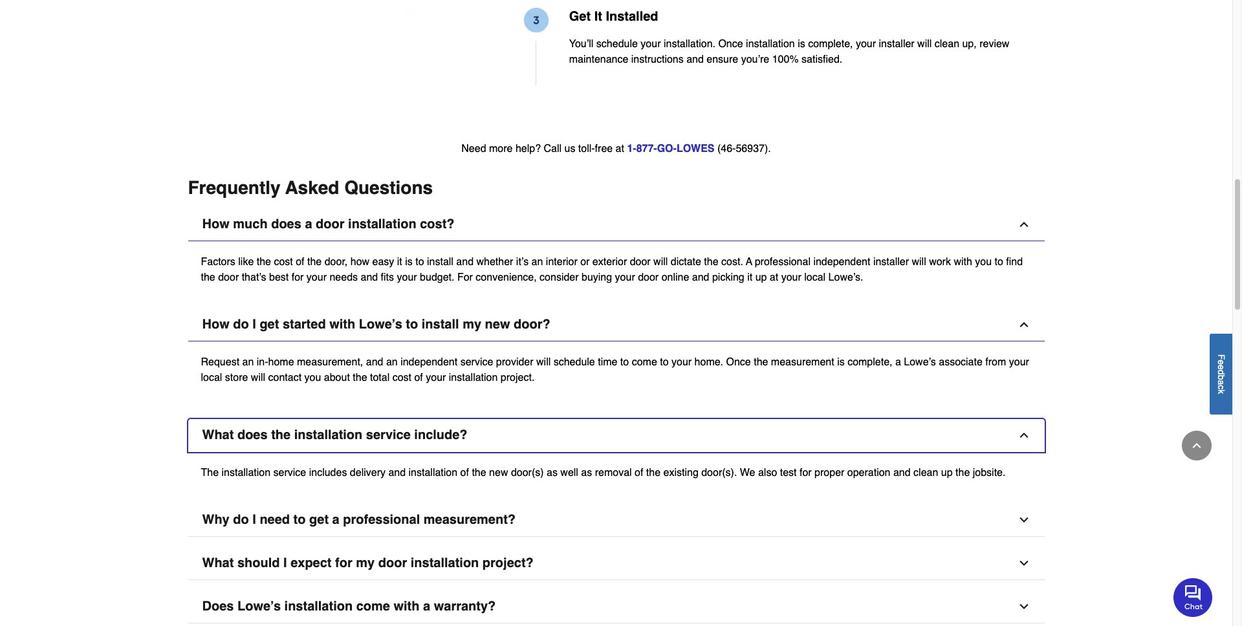 Task type: vqa. For each thing, say whether or not it's contained in the screenshot.
to
yes



Task type: describe. For each thing, give the bounding box(es) containing it.
in-
[[257, 357, 268, 368]]

clean inside you'll schedule your installation. once installation is complete, your installer will clean up, review maintenance instructions and ensure you're 100% satisfied.
[[935, 38, 960, 50]]

1 as from the left
[[547, 467, 558, 479]]

you for lowe's
[[305, 372, 321, 384]]

d
[[1217, 370, 1227, 375]]

independent inside request an in-home measurement, and an independent service provider will schedule time to come to your home. once the measurement is complete, a lowe's associate from your local store will contact you about the total cost of your installation project.
[[401, 357, 458, 368]]

1 e from the top
[[1217, 360, 1227, 365]]

the down factors
[[201, 272, 215, 283]]

the inside button
[[271, 428, 291, 443]]

cost?
[[420, 217, 455, 232]]

a inside the why do i need to get a professional measurement? button
[[332, 513, 340, 527]]

up,
[[963, 38, 977, 50]]

door(s).
[[702, 467, 738, 479]]

the left jobsite. at the right bottom
[[956, 467, 971, 479]]

for inside what should i expect for my door installation project? button
[[335, 556, 353, 571]]

how
[[351, 256, 370, 268]]

an icon of the number 3. image
[[405, 8, 549, 87]]

chevron down image for does lowe's installation come with a warranty?
[[1018, 601, 1031, 614]]

the left 'measurement'
[[754, 357, 769, 368]]

will left work
[[912, 256, 927, 268]]

of inside request an in-home measurement, and an independent service provider will schedule time to come to your home. once the measurement is complete, a lowe's associate from your local store will contact you about the total cost of your installation project.
[[415, 372, 423, 384]]

well
[[561, 467, 579, 479]]

professional inside factors like the cost of the door, how easy it is to install and whether it's an interior or exterior door will dictate the cost. a professional independent installer will work with you to find the door that's best for your needs and fits your budget. for convenience, consider buying your door online and picking it up at your local lowe's.
[[755, 256, 811, 268]]

will up online
[[654, 256, 668, 268]]

at inside factors like the cost of the door, how easy it is to install and whether it's an interior or exterior door will dictate the cost. a professional independent installer will work with you to find the door that's best for your needs and fits your budget. for convenience, consider buying your door online and picking it up at your local lowe's.
[[770, 272, 779, 283]]

about
[[324, 372, 350, 384]]

2 vertical spatial service
[[274, 467, 306, 479]]

easy
[[373, 256, 394, 268]]

0 horizontal spatial does
[[238, 428, 268, 443]]

schedule inside request an in-home measurement, and an independent service provider will schedule time to come to your home. once the measurement is complete, a lowe's associate from your local store will contact you about the total cost of your installation project.
[[554, 357, 595, 368]]

best
[[269, 272, 289, 283]]

does lowe's installation come with a warranty?
[[202, 599, 496, 614]]

of right removal
[[635, 467, 644, 479]]

do for why
[[233, 513, 249, 527]]

home.
[[695, 357, 724, 368]]

you for cost?
[[976, 256, 992, 268]]

include?
[[415, 428, 468, 443]]

what should i expect for my door installation project? button
[[188, 548, 1045, 581]]

buying
[[582, 272, 613, 283]]

the right like
[[257, 256, 271, 268]]

with inside button
[[394, 599, 420, 614]]

proper
[[815, 467, 845, 479]]

like
[[238, 256, 254, 268]]

installation.
[[664, 38, 716, 50]]

installer inside you'll schedule your installation. once installation is complete, your installer will clean up, review maintenance instructions and ensure you're 100% satisfied.
[[879, 38, 915, 50]]

lowes
[[677, 143, 715, 155]]

will right provider on the bottom left
[[537, 357, 551, 368]]

chevron down image for why do i need to get a professional measurement?
[[1018, 514, 1031, 527]]

complete, inside request an in-home measurement, and an independent service provider will schedule time to come to your home. once the measurement is complete, a lowe's associate from your local store will contact you about the total cost of your installation project.
[[848, 357, 893, 368]]

or
[[581, 256, 590, 268]]

and right delivery at left
[[389, 467, 406, 479]]

door(s)
[[511, 467, 544, 479]]

why
[[202, 513, 230, 527]]

whether
[[477, 256, 514, 268]]

dictate
[[671, 256, 702, 268]]

how much does a door installation cost?
[[202, 217, 455, 232]]

i for expect
[[284, 556, 287, 571]]

includes
[[309, 467, 347, 479]]

will down in-
[[251, 372, 265, 384]]

get
[[570, 9, 591, 24]]

store
[[225, 372, 248, 384]]

you'll schedule your installation. once installation is complete, your installer will clean up, review maintenance instructions and ensure you're 100% satisfied.
[[570, 38, 1010, 65]]

once inside request an in-home measurement, and an independent service provider will schedule time to come to your home. once the measurement is complete, a lowe's associate from your local store will contact you about the total cost of your installation project.
[[727, 357, 751, 368]]

toll-
[[579, 143, 595, 155]]

existing
[[664, 467, 699, 479]]

get inside button
[[260, 317, 279, 332]]

review
[[980, 38, 1010, 50]]

get inside button
[[309, 513, 329, 527]]

does lowe's installation come with a warranty? button
[[188, 591, 1045, 624]]

chevron up image inside scroll to top element
[[1191, 440, 1204, 453]]

door left online
[[638, 272, 659, 283]]

i for get
[[253, 317, 256, 332]]

installation inside what should i expect for my door installation project? button
[[411, 556, 479, 571]]

free
[[595, 143, 613, 155]]

cost.
[[722, 256, 744, 268]]

and right operation
[[894, 467, 911, 479]]

project?
[[483, 556, 534, 571]]

associate
[[940, 357, 983, 368]]

independent inside factors like the cost of the door, how easy it is to install and whether it's an interior or exterior door will dictate the cost. a professional independent installer will work with you to find the door that's best for your needs and fits your budget. for convenience, consider buying your door online and picking it up at your local lowe's.
[[814, 256, 871, 268]]

project.
[[501, 372, 535, 384]]

what does the installation service include?
[[202, 428, 468, 443]]

total
[[370, 372, 390, 384]]

the up measurement?
[[472, 467, 487, 479]]

chevron up image for how much does a door installation cost?
[[1018, 218, 1031, 231]]

once inside you'll schedule your installation. once installation is complete, your installer will clean up, review maintenance instructions and ensure you're 100% satisfied.
[[719, 38, 744, 50]]

measurement?
[[424, 513, 516, 527]]

instructions
[[632, 54, 684, 65]]

and inside you'll schedule your installation. once installation is complete, your installer will clean up, review maintenance instructions and ensure you're 100% satisfied.
[[687, 54, 704, 65]]

picking
[[713, 272, 745, 283]]

the installation service includes delivery and installation of the new door(s) as well as removal of the existing door(s). we also test for proper operation and clean up the jobsite.
[[201, 467, 1006, 479]]

interior
[[546, 256, 578, 268]]

also
[[759, 467, 778, 479]]

how for how much does a door installation cost?
[[202, 217, 230, 232]]

to inside button
[[294, 513, 306, 527]]

you'll
[[570, 38, 594, 50]]

installation inside the what does the installation service include? button
[[294, 428, 363, 443]]

with inside button
[[330, 317, 356, 332]]

1 vertical spatial for
[[800, 467, 812, 479]]

and down the how
[[361, 272, 378, 283]]

install inside button
[[422, 317, 459, 332]]

1-
[[628, 143, 637, 155]]

is inside factors like the cost of the door, how easy it is to install and whether it's an interior or exterior door will dictate the cost. a professional independent installer will work with you to find the door that's best for your needs and fits your budget. for convenience, consider buying your door online and picking it up at your local lowe's.
[[405, 256, 413, 268]]

1-877-go-lowes link
[[628, 143, 715, 155]]

warranty?
[[434, 599, 496, 614]]

you're
[[742, 54, 770, 65]]

it's
[[517, 256, 529, 268]]

online
[[662, 272, 690, 283]]

cost inside request an in-home measurement, and an independent service provider will schedule time to come to your home. once the measurement is complete, a lowe's associate from your local store will contact you about the total cost of your installation project.
[[393, 372, 412, 384]]

jobsite.
[[973, 467, 1006, 479]]

what for what should i expect for my door installation project?
[[202, 556, 234, 571]]

to inside button
[[406, 317, 418, 332]]

0 vertical spatial at
[[616, 143, 625, 155]]

the
[[201, 467, 219, 479]]

a inside how much does a door installation cost? button
[[305, 217, 312, 232]]

2 as from the left
[[582, 467, 593, 479]]

work
[[930, 256, 952, 268]]

lowe's inside button
[[359, 317, 403, 332]]

1 horizontal spatial an
[[386, 357, 398, 368]]

home
[[268, 357, 294, 368]]

a inside does lowe's installation come with a warranty? button
[[423, 599, 431, 614]]

provider
[[496, 357, 534, 368]]

my inside button
[[356, 556, 375, 571]]

of inside factors like the cost of the door, how easy it is to install and whether it's an interior or exterior door will dictate the cost. a professional independent installer will work with you to find the door that's best for your needs and fits your budget. for convenience, consider buying your door online and picking it up at your local lowe's.
[[296, 256, 305, 268]]

door up door,
[[316, 217, 345, 232]]

i for need
[[253, 513, 256, 527]]

0 horizontal spatial an
[[242, 357, 254, 368]]

questions
[[345, 177, 433, 198]]

and up for
[[457, 256, 474, 268]]

chevron down image
[[1018, 557, 1031, 570]]

installation inside how much does a door installation cost? button
[[348, 217, 417, 232]]

lowe's.
[[829, 272, 864, 283]]

ensure
[[707, 54, 739, 65]]

877-
[[637, 143, 658, 155]]

will inside you'll schedule your installation. once installation is complete, your installer will clean up, review maintenance instructions and ensure you're 100% satisfied.
[[918, 38, 932, 50]]

much
[[233, 217, 268, 232]]

professional inside button
[[343, 513, 420, 527]]

what should i expect for my door installation project?
[[202, 556, 534, 571]]

new inside button
[[485, 317, 510, 332]]

1 vertical spatial clean
[[914, 467, 939, 479]]

of down include?
[[461, 467, 469, 479]]



Task type: locate. For each thing, give the bounding box(es) containing it.
new left "door?"
[[485, 317, 510, 332]]

expect
[[291, 556, 332, 571]]

do up request
[[233, 317, 249, 332]]

installation
[[746, 38, 795, 50], [348, 217, 417, 232], [449, 372, 498, 384], [294, 428, 363, 443], [222, 467, 271, 479], [409, 467, 458, 479], [411, 556, 479, 571], [285, 599, 353, 614]]

do inside button
[[233, 513, 249, 527]]

scroll to top element
[[1183, 431, 1213, 461]]

1 horizontal spatial you
[[976, 256, 992, 268]]

the left 'total'
[[353, 372, 367, 384]]

need more help? call us toll-free at 1-877-go-lowes (46-56937).
[[462, 143, 771, 155]]

time
[[598, 357, 618, 368]]

0 vertical spatial schedule
[[597, 38, 638, 50]]

frequently asked questions
[[188, 177, 433, 198]]

1 chevron down image from the top
[[1018, 514, 1031, 527]]

1 horizontal spatial local
[[805, 272, 826, 283]]

frequently
[[188, 177, 281, 198]]

and up 'total'
[[366, 357, 384, 368]]

100%
[[773, 54, 799, 65]]

0 vertical spatial lowe's
[[359, 317, 403, 332]]

for right the expect
[[335, 556, 353, 571]]

do for how
[[233, 317, 249, 332]]

0 vertical spatial service
[[461, 357, 494, 368]]

with down what should i expect for my door installation project?
[[394, 599, 420, 614]]

an inside factors like the cost of the door, how easy it is to install and whether it's an interior or exterior door will dictate the cost. a professional independent installer will work with you to find the door that's best for your needs and fits your budget. for convenience, consider buying your door online and picking it up at your local lowe's.
[[532, 256, 543, 268]]

service left includes
[[274, 467, 306, 479]]

i left the expect
[[284, 556, 287, 571]]

1 vertical spatial is
[[405, 256, 413, 268]]

will
[[918, 38, 932, 50], [654, 256, 668, 268], [912, 256, 927, 268], [537, 357, 551, 368], [251, 372, 265, 384]]

1 vertical spatial how
[[202, 317, 230, 332]]

and down installation.
[[687, 54, 704, 65]]

2 chevron down image from the top
[[1018, 601, 1031, 614]]

chevron up image inside the what does the installation service include? button
[[1018, 429, 1031, 442]]

2 horizontal spatial is
[[838, 357, 845, 368]]

how do i get started with lowe's to install my new door?
[[202, 317, 551, 332]]

it
[[595, 9, 603, 24]]

to
[[416, 256, 424, 268], [995, 256, 1004, 268], [406, 317, 418, 332], [621, 357, 629, 368], [660, 357, 669, 368], [294, 513, 306, 527]]

service inside request an in-home measurement, and an independent service provider will schedule time to come to your home. once the measurement is complete, a lowe's associate from your local store will contact you about the total cost of your installation project.
[[461, 357, 494, 368]]

service up delivery at left
[[366, 428, 411, 443]]

chat invite button image
[[1174, 578, 1214, 617]]

0 horizontal spatial with
[[330, 317, 356, 332]]

install up budget.
[[427, 256, 454, 268]]

installation right the
[[222, 467, 271, 479]]

installation down provider on the bottom left
[[449, 372, 498, 384]]

for
[[458, 272, 473, 283]]

i left need
[[253, 513, 256, 527]]

e up b
[[1217, 365, 1227, 370]]

installation up warranty? on the left
[[411, 556, 479, 571]]

0 horizontal spatial is
[[405, 256, 413, 268]]

with right started at the left bottom
[[330, 317, 356, 332]]

lowe's down fits
[[359, 317, 403, 332]]

installed
[[606, 9, 659, 24]]

once right home.
[[727, 357, 751, 368]]

1 horizontal spatial schedule
[[597, 38, 638, 50]]

0 vertical spatial independent
[[814, 256, 871, 268]]

0 vertical spatial how
[[202, 217, 230, 232]]

b
[[1217, 375, 1227, 380]]

with
[[954, 256, 973, 268], [330, 317, 356, 332], [394, 599, 420, 614]]

lowe's left associate
[[905, 357, 937, 368]]

an left in-
[[242, 357, 254, 368]]

do right why
[[233, 513, 249, 527]]

what up the
[[202, 428, 234, 443]]

0 vertical spatial what
[[202, 428, 234, 443]]

chevron down image inside does lowe's installation come with a warranty? button
[[1018, 601, 1031, 614]]

what for what does the installation service include?
[[202, 428, 234, 443]]

a inside f e e d b a c k button
[[1217, 380, 1227, 385]]

service
[[461, 357, 494, 368], [366, 428, 411, 443], [274, 467, 306, 479]]

is right 'measurement'
[[838, 357, 845, 368]]

a inside request an in-home measurement, and an independent service provider will schedule time to come to your home. once the measurement is complete, a lowe's associate from your local store will contact you about the total cost of your installation project.
[[896, 357, 902, 368]]

1 horizontal spatial get
[[309, 513, 329, 527]]

from
[[986, 357, 1007, 368]]

1 horizontal spatial at
[[770, 272, 779, 283]]

does
[[271, 217, 302, 232], [238, 428, 268, 443]]

for right test
[[800, 467, 812, 479]]

exterior
[[593, 256, 627, 268]]

1 how from the top
[[202, 217, 230, 232]]

get it installed
[[570, 9, 659, 24]]

new
[[485, 317, 510, 332], [489, 467, 508, 479]]

professional
[[755, 256, 811, 268], [343, 513, 420, 527]]

installation inside does lowe's installation come with a warranty? button
[[285, 599, 353, 614]]

0 vertical spatial is
[[798, 38, 806, 50]]

schedule inside you'll schedule your installation. once installation is complete, your installer will clean up, review maintenance instructions and ensure you're 100% satisfied.
[[597, 38, 638, 50]]

0 vertical spatial once
[[719, 38, 744, 50]]

how inside how much does a door installation cost? button
[[202, 217, 230, 232]]

an up 'total'
[[386, 357, 398, 368]]

chevron down image down chevron down icon on the bottom right
[[1018, 601, 1031, 614]]

door down why do i need to get a professional measurement? at the bottom left of page
[[379, 556, 407, 571]]

it down a
[[748, 272, 753, 283]]

lowe's inside button
[[238, 599, 281, 614]]

service left provider on the bottom left
[[461, 357, 494, 368]]

come inside button
[[357, 599, 390, 614]]

clean right operation
[[914, 467, 939, 479]]

and down dictate at the top of page
[[693, 272, 710, 283]]

a
[[746, 256, 753, 268]]

1 horizontal spatial does
[[271, 217, 302, 232]]

installation up the 100%
[[746, 38, 795, 50]]

0 vertical spatial with
[[954, 256, 973, 268]]

f
[[1217, 354, 1227, 360]]

and inside request an in-home measurement, and an independent service provider will schedule time to come to your home. once the measurement is complete, a lowe's associate from your local store will contact you about the total cost of your installation project.
[[366, 357, 384, 368]]

i down that's at the left top of the page
[[253, 317, 256, 332]]

0 vertical spatial local
[[805, 272, 826, 283]]

get left started at the left bottom
[[260, 317, 279, 332]]

local down request
[[201, 372, 222, 384]]

i inside button
[[253, 317, 256, 332]]

56937).
[[736, 143, 771, 155]]

at
[[616, 143, 625, 155], [770, 272, 779, 283]]

1 horizontal spatial independent
[[814, 256, 871, 268]]

satisfied.
[[802, 54, 843, 65]]

e
[[1217, 360, 1227, 365], [1217, 365, 1227, 370]]

2 vertical spatial for
[[335, 556, 353, 571]]

of left door,
[[296, 256, 305, 268]]

measurement
[[772, 357, 835, 368]]

at right picking
[[770, 272, 779, 283]]

chevron down image inside the why do i need to get a professional measurement? button
[[1018, 514, 1031, 527]]

chevron up image
[[1018, 429, 1031, 442], [1191, 440, 1204, 453]]

how up request
[[202, 317, 230, 332]]

0 horizontal spatial cost
[[274, 256, 293, 268]]

1 horizontal spatial cost
[[393, 372, 412, 384]]

install down budget.
[[422, 317, 459, 332]]

1 vertical spatial chevron up image
[[1018, 318, 1031, 331]]

1 vertical spatial service
[[366, 428, 411, 443]]

lowe's inside request an in-home measurement, and an independent service provider will schedule time to come to your home. once the measurement is complete, a lowe's associate from your local store will contact you about the total cost of your installation project.
[[905, 357, 937, 368]]

1 horizontal spatial as
[[582, 467, 593, 479]]

a up k
[[1217, 380, 1227, 385]]

chevron up image inside how do i get started with lowe's to install my new door? button
[[1018, 318, 1031, 331]]

install inside factors like the cost of the door, how easy it is to install and whether it's an interior or exterior door will dictate the cost. a professional independent installer will work with you to find the door that's best for your needs and fits your budget. for convenience, consider buying your door online and picking it up at your local lowe's.
[[427, 256, 454, 268]]

1 vertical spatial local
[[201, 372, 222, 384]]

1 horizontal spatial it
[[748, 272, 753, 283]]

1 horizontal spatial lowe's
[[359, 317, 403, 332]]

the left cost.
[[705, 256, 719, 268]]

once
[[719, 38, 744, 50], [727, 357, 751, 368]]

0 horizontal spatial professional
[[343, 513, 420, 527]]

why do i need to get a professional measurement? button
[[188, 504, 1045, 537]]

1 vertical spatial independent
[[401, 357, 458, 368]]

go-
[[658, 143, 677, 155]]

door right exterior
[[630, 256, 651, 268]]

chevron up image down find
[[1018, 318, 1031, 331]]

get up the expect
[[309, 513, 329, 527]]

come down what should i expect for my door installation project?
[[357, 599, 390, 614]]

1 vertical spatial my
[[356, 556, 375, 571]]

the left door,
[[308, 256, 322, 268]]

needs
[[330, 272, 358, 283]]

1 vertical spatial you
[[305, 372, 321, 384]]

1 do from the top
[[233, 317, 249, 332]]

0 horizontal spatial come
[[357, 599, 390, 614]]

us
[[565, 143, 576, 155]]

0 vertical spatial chevron down image
[[1018, 514, 1031, 527]]

is inside you'll schedule your installation. once installation is complete, your installer will clean up, review maintenance instructions and ensure you're 100% satisfied.
[[798, 38, 806, 50]]

1 horizontal spatial is
[[798, 38, 806, 50]]

install
[[427, 256, 454, 268], [422, 317, 459, 332]]

1 vertical spatial what
[[202, 556, 234, 571]]

consider
[[540, 272, 579, 283]]

f e e d b a c k
[[1217, 354, 1227, 394]]

with inside factors like the cost of the door, how easy it is to install and whether it's an interior or exterior door will dictate the cost. a professional independent installer will work with you to find the door that's best for your needs and fits your budget. for convenience, consider buying your door online and picking it up at your local lowe's.
[[954, 256, 973, 268]]

1 vertical spatial chevron down image
[[1018, 601, 1031, 614]]

0 vertical spatial do
[[233, 317, 249, 332]]

1 vertical spatial new
[[489, 467, 508, 479]]

how inside how do i get started with lowe's to install my new door? button
[[202, 317, 230, 332]]

1 horizontal spatial up
[[942, 467, 953, 479]]

0 horizontal spatial for
[[292, 272, 304, 283]]

complete, inside you'll schedule your installation. once installation is complete, your installer will clean up, review maintenance instructions and ensure you're 100% satisfied.
[[809, 38, 854, 50]]

door down factors
[[218, 272, 239, 283]]

my down why do i need to get a professional measurement? at the bottom left of page
[[356, 556, 375, 571]]

request an in-home measurement, and an independent service provider will schedule time to come to your home. once the measurement is complete, a lowe's associate from your local store will contact you about the total cost of your installation project.
[[201, 357, 1030, 384]]

chevron up image up find
[[1018, 218, 1031, 231]]

installation down the expect
[[285, 599, 353, 614]]

chevron up image for how do i get started with lowe's to install my new door?
[[1018, 318, 1031, 331]]

2 chevron up image from the top
[[1018, 318, 1031, 331]]

the
[[257, 256, 271, 268], [308, 256, 322, 268], [705, 256, 719, 268], [201, 272, 215, 283], [754, 357, 769, 368], [353, 372, 367, 384], [271, 428, 291, 443], [472, 467, 487, 479], [647, 467, 661, 479], [956, 467, 971, 479]]

2 do from the top
[[233, 513, 249, 527]]

1 horizontal spatial for
[[335, 556, 353, 571]]

1 vertical spatial up
[[942, 467, 953, 479]]

local left the lowe's.
[[805, 272, 826, 283]]

operation
[[848, 467, 891, 479]]

started
[[283, 317, 326, 332]]

door,
[[325, 256, 348, 268]]

2 what from the top
[[202, 556, 234, 571]]

the left existing
[[647, 467, 661, 479]]

0 vertical spatial install
[[427, 256, 454, 268]]

and
[[687, 54, 704, 65], [457, 256, 474, 268], [361, 272, 378, 283], [693, 272, 710, 283], [366, 357, 384, 368], [389, 467, 406, 479], [894, 467, 911, 479]]

(46-
[[718, 143, 736, 155]]

up left jobsite. at the right bottom
[[942, 467, 953, 479]]

does right "much"
[[271, 217, 302, 232]]

a down includes
[[332, 513, 340, 527]]

local inside factors like the cost of the door, how easy it is to install and whether it's an interior or exterior door will dictate the cost. a professional independent installer will work with you to find the door that's best for your needs and fits your budget. for convenience, consider buying your door online and picking it up at your local lowe's.
[[805, 272, 826, 283]]

0 vertical spatial installer
[[879, 38, 915, 50]]

installation up includes
[[294, 428, 363, 443]]

as
[[547, 467, 558, 479], [582, 467, 593, 479]]

0 vertical spatial does
[[271, 217, 302, 232]]

convenience,
[[476, 272, 537, 283]]

that's
[[242, 272, 266, 283]]

0 horizontal spatial at
[[616, 143, 625, 155]]

you inside factors like the cost of the door, how easy it is to install and whether it's an interior or exterior door will dictate the cost. a professional independent installer will work with you to find the door that's best for your needs and fits your budget. for convenience, consider buying your door online and picking it up at your local lowe's.
[[976, 256, 992, 268]]

1 vertical spatial cost
[[393, 372, 412, 384]]

1 vertical spatial schedule
[[554, 357, 595, 368]]

is inside request an in-home measurement, and an independent service provider will schedule time to come to your home. once the measurement is complete, a lowe's associate from your local store will contact you about the total cost of your installation project.
[[838, 357, 845, 368]]

we
[[740, 467, 756, 479]]

is up the 100%
[[798, 38, 806, 50]]

0 vertical spatial get
[[260, 317, 279, 332]]

1 horizontal spatial with
[[394, 599, 420, 614]]

1 what from the top
[[202, 428, 234, 443]]

new left door(s)
[[489, 467, 508, 479]]

0 horizontal spatial chevron up image
[[1018, 429, 1031, 442]]

0 horizontal spatial lowe's
[[238, 599, 281, 614]]

it
[[397, 256, 403, 268], [748, 272, 753, 283]]

do inside button
[[233, 317, 249, 332]]

1 vertical spatial with
[[330, 317, 356, 332]]

call
[[544, 143, 562, 155]]

should
[[238, 556, 280, 571]]

chevron up image inside how much does a door installation cost? button
[[1018, 218, 1031, 231]]

2 how from the top
[[202, 317, 230, 332]]

you inside request an in-home measurement, and an independent service provider will schedule time to come to your home. once the measurement is complete, a lowe's associate from your local store will contact you about the total cost of your installation project.
[[305, 372, 321, 384]]

2 vertical spatial lowe's
[[238, 599, 281, 614]]

2 horizontal spatial with
[[954, 256, 973, 268]]

0 horizontal spatial you
[[305, 372, 321, 384]]

is
[[798, 38, 806, 50], [405, 256, 413, 268], [838, 357, 845, 368]]

0 vertical spatial for
[[292, 272, 304, 283]]

0 horizontal spatial as
[[547, 467, 558, 479]]

what left should in the bottom left of the page
[[202, 556, 234, 571]]

k
[[1217, 390, 1227, 394]]

a down frequently asked questions
[[305, 217, 312, 232]]

local
[[805, 272, 826, 283], [201, 372, 222, 384]]

how much does a door installation cost? button
[[188, 208, 1045, 241]]

1 horizontal spatial chevron up image
[[1191, 440, 1204, 453]]

0 vertical spatial clean
[[935, 38, 960, 50]]

how do i get started with lowe's to install my new door? button
[[188, 309, 1045, 342]]

door?
[[514, 317, 551, 332]]

0 horizontal spatial get
[[260, 317, 279, 332]]

c
[[1217, 385, 1227, 390]]

up
[[756, 272, 767, 283], [942, 467, 953, 479]]

1 vertical spatial do
[[233, 513, 249, 527]]

installation down include?
[[409, 467, 458, 479]]

an
[[532, 256, 543, 268], [242, 357, 254, 368], [386, 357, 398, 368]]

0 horizontal spatial it
[[397, 256, 403, 268]]

1 vertical spatial installer
[[874, 256, 910, 268]]

with right work
[[954, 256, 973, 268]]

asked
[[285, 177, 340, 198]]

come inside request an in-home measurement, and an independent service provider will schedule time to come to your home. once the measurement is complete, a lowe's associate from your local store will contact you about the total cost of your installation project.
[[632, 357, 658, 368]]

chevron up image
[[1018, 218, 1031, 231], [1018, 318, 1031, 331]]

1 horizontal spatial service
[[366, 428, 411, 443]]

come
[[632, 357, 658, 368], [357, 599, 390, 614]]

1 horizontal spatial come
[[632, 357, 658, 368]]

installation inside request an in-home measurement, and an independent service provider will schedule time to come to your home. once the measurement is complete, a lowe's associate from your local store will contact you about the total cost of your installation project.
[[449, 372, 498, 384]]

2 horizontal spatial for
[[800, 467, 812, 479]]

clean
[[935, 38, 960, 50], [914, 467, 939, 479]]

0 horizontal spatial up
[[756, 272, 767, 283]]

0 vertical spatial you
[[976, 256, 992, 268]]

door
[[316, 217, 345, 232], [630, 256, 651, 268], [218, 272, 239, 283], [638, 272, 659, 283], [379, 556, 407, 571]]

professional up what should i expect for my door installation project?
[[343, 513, 420, 527]]

0 vertical spatial up
[[756, 272, 767, 283]]

2 horizontal spatial lowe's
[[905, 357, 937, 368]]

2 vertical spatial is
[[838, 357, 845, 368]]

lowe's right does
[[238, 599, 281, 614]]

clean left the up,
[[935, 38, 960, 50]]

0 vertical spatial it
[[397, 256, 403, 268]]

budget.
[[420, 272, 455, 283]]

how for how do i get started with lowe's to install my new door?
[[202, 317, 230, 332]]

how left "much"
[[202, 217, 230, 232]]

0 vertical spatial complete,
[[809, 38, 854, 50]]

cost inside factors like the cost of the door, how easy it is to install and whether it's an interior or exterior door will dictate the cost. a professional independent installer will work with you to find the door that's best for your needs and fits your budget. for convenience, consider buying your door online and picking it up at your local lowe's.
[[274, 256, 293, 268]]

chevron down image
[[1018, 514, 1031, 527], [1018, 601, 1031, 614]]

service inside button
[[366, 428, 411, 443]]

up inside factors like the cost of the door, how easy it is to install and whether it's an interior or exterior door will dictate the cost. a professional independent installer will work with you to find the door that's best for your needs and fits your budget. for convenience, consider buying your door online and picking it up at your local lowe's.
[[756, 272, 767, 283]]

request
[[201, 357, 240, 368]]

fits
[[381, 272, 394, 283]]

professional right a
[[755, 256, 811, 268]]

an right it's
[[532, 256, 543, 268]]

installer inside factors like the cost of the door, how easy it is to install and whether it's an interior or exterior door will dictate the cost. a professional independent installer will work with you to find the door that's best for your needs and fits your budget. for convenience, consider buying your door online and picking it up at your local lowe's.
[[874, 256, 910, 268]]

1 chevron up image from the top
[[1018, 218, 1031, 231]]

0 horizontal spatial local
[[201, 372, 222, 384]]

0 horizontal spatial schedule
[[554, 357, 595, 368]]

you down measurement,
[[305, 372, 321, 384]]

for inside factors like the cost of the door, how easy it is to install and whether it's an interior or exterior door will dictate the cost. a professional independent installer will work with you to find the door that's best for your needs and fits your budget. for convenience, consider buying your door online and picking it up at your local lowe's.
[[292, 272, 304, 283]]

help?
[[516, 143, 541, 155]]

0 vertical spatial chevron up image
[[1018, 218, 1031, 231]]

i
[[253, 317, 256, 332], [253, 513, 256, 527], [284, 556, 287, 571]]

a left associate
[[896, 357, 902, 368]]

1 vertical spatial come
[[357, 599, 390, 614]]

1 horizontal spatial my
[[463, 317, 482, 332]]

my down for
[[463, 317, 482, 332]]

for right best
[[292, 272, 304, 283]]

it right easy
[[397, 256, 403, 268]]

0 vertical spatial i
[[253, 317, 256, 332]]

2 e from the top
[[1217, 365, 1227, 370]]

a
[[305, 217, 312, 232], [896, 357, 902, 368], [1217, 380, 1227, 385], [332, 513, 340, 527], [423, 599, 431, 614]]

does
[[202, 599, 234, 614]]

come right the time
[[632, 357, 658, 368]]

find
[[1007, 256, 1024, 268]]

local inside request an in-home measurement, and an independent service provider will schedule time to come to your home. once the measurement is complete, a lowe's associate from your local store will contact you about the total cost of your installation project.
[[201, 372, 222, 384]]

2 horizontal spatial service
[[461, 357, 494, 368]]

1 vertical spatial get
[[309, 513, 329, 527]]

1 horizontal spatial professional
[[755, 256, 811, 268]]

my
[[463, 317, 482, 332], [356, 556, 375, 571]]

a left warranty? on the left
[[423, 599, 431, 614]]

installation inside you'll schedule your installation. once installation is complete, your installer will clean up, review maintenance instructions and ensure you're 100% satisfied.
[[746, 38, 795, 50]]

test
[[781, 467, 797, 479]]

as right well
[[582, 467, 593, 479]]

cost up best
[[274, 256, 293, 268]]

contact
[[268, 372, 302, 384]]

1 vertical spatial lowe's
[[905, 357, 937, 368]]

my inside button
[[463, 317, 482, 332]]

1 vertical spatial install
[[422, 317, 459, 332]]

as left well
[[547, 467, 558, 479]]

1 vertical spatial it
[[748, 272, 753, 283]]

need
[[462, 143, 487, 155]]

will left the up,
[[918, 38, 932, 50]]

once up 'ensure'
[[719, 38, 744, 50]]

up right picking
[[756, 272, 767, 283]]

e up d
[[1217, 360, 1227, 365]]

schedule left the time
[[554, 357, 595, 368]]

need
[[260, 513, 290, 527]]

0 vertical spatial my
[[463, 317, 482, 332]]

0 horizontal spatial my
[[356, 556, 375, 571]]

2 vertical spatial i
[[284, 556, 287, 571]]

2 horizontal spatial an
[[532, 256, 543, 268]]

chevron down image up chevron down icon on the bottom right
[[1018, 514, 1031, 527]]

you left find
[[976, 256, 992, 268]]



